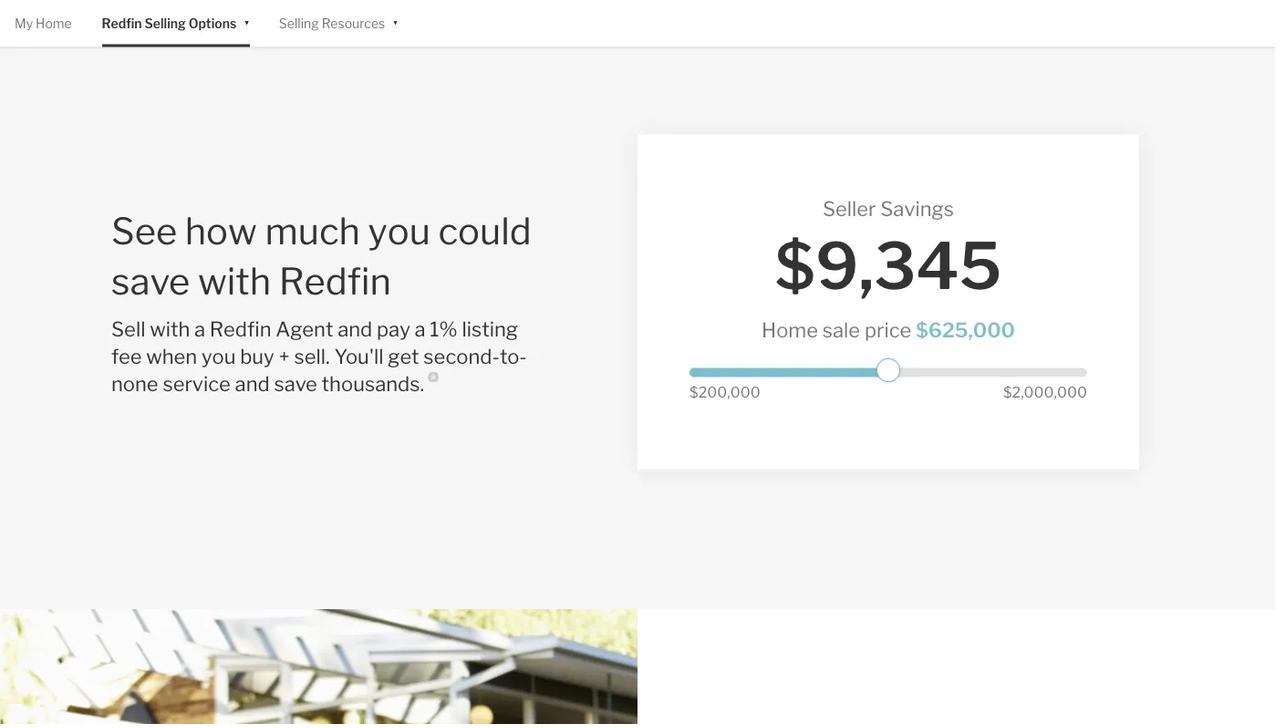 Task type: describe. For each thing, give the bounding box(es) containing it.
2 a from the left
[[415, 316, 426, 341]]

1 a from the left
[[194, 316, 205, 341]]

1 vertical spatial home
[[762, 318, 818, 342]]

0 vertical spatial home
[[36, 16, 72, 31]]

1 vertical spatial and
[[235, 372, 270, 396]]

service
[[163, 372, 231, 396]]

$200,000
[[690, 383, 761, 401]]

price
[[865, 318, 912, 342]]

sell
[[111, 316, 145, 341]]

disclaimer image
[[428, 372, 439, 383]]

$625,000
[[916, 318, 1015, 342]]

savings
[[881, 196, 954, 221]]

listing
[[462, 316, 518, 341]]

selling resources link
[[279, 0, 385, 47]]

redfin selling options ▾
[[102, 14, 250, 31]]

sell with a redfin agent and pay a 1% listing fee when you buy + sell. you'll get second-to- none service and save thousands.
[[111, 316, 527, 396]]

thousands.
[[322, 372, 424, 396]]

home sale price $625,000
[[762, 318, 1015, 342]]

+
[[279, 344, 290, 369]]

you inside sell with a redfin agent and pay a 1% listing fee when you buy + sell. you'll get second-to- none service and save thousands.
[[202, 344, 236, 369]]

how
[[185, 209, 257, 253]]

options
[[189, 16, 237, 31]]

sale
[[823, 318, 860, 342]]

redfin inside redfin selling options ▾
[[102, 16, 142, 31]]



Task type: vqa. For each thing, say whether or not it's contained in the screenshot.
how
yes



Task type: locate. For each thing, give the bounding box(es) containing it.
2 selling from the left
[[279, 16, 319, 31]]

▾ inside selling resources ▾
[[393, 14, 398, 30]]

redfin inside see how much you could save with redfin
[[279, 259, 391, 304]]

1 vertical spatial redfin
[[279, 259, 391, 304]]

selling left options
[[145, 16, 186, 31]]

1 vertical spatial with
[[150, 316, 190, 341]]

1 horizontal spatial redfin
[[210, 316, 271, 341]]

with up when
[[150, 316, 190, 341]]

and
[[338, 316, 372, 341], [235, 372, 270, 396]]

home right my
[[36, 16, 72, 31]]

you
[[368, 209, 430, 253], [202, 344, 236, 369]]

redfin inside sell with a redfin agent and pay a 1% listing fee when you buy + sell. you'll get second-to- none service and save thousands.
[[210, 316, 271, 341]]

0 horizontal spatial redfin
[[102, 16, 142, 31]]

buy
[[240, 344, 274, 369]]

with down 'how'
[[198, 259, 271, 304]]

pay
[[377, 316, 410, 341]]

with inside see how much you could save with redfin
[[198, 259, 271, 304]]

0 horizontal spatial selling
[[145, 16, 186, 31]]

2 vertical spatial redfin
[[210, 316, 271, 341]]

▾
[[244, 14, 250, 30], [393, 14, 398, 30]]

a up when
[[194, 316, 205, 341]]

selling resources ▾
[[279, 14, 398, 31]]

my home link
[[15, 0, 72, 47]]

with
[[198, 259, 271, 304], [150, 316, 190, 341]]

a
[[194, 316, 205, 341], [415, 316, 426, 341]]

redfin right my home
[[102, 16, 142, 31]]

0 vertical spatial redfin
[[102, 16, 142, 31]]

save down see
[[111, 259, 190, 304]]

second-
[[424, 344, 500, 369]]

$9,345
[[775, 227, 1002, 304]]

▾ right resources
[[393, 14, 398, 30]]

much
[[265, 209, 360, 253]]

$2,000,000
[[1003, 383, 1088, 401]]

0 horizontal spatial you
[[202, 344, 236, 369]]

you up service
[[202, 344, 236, 369]]

and down buy
[[235, 372, 270, 396]]

▾ right options
[[244, 14, 250, 30]]

1 horizontal spatial selling
[[279, 16, 319, 31]]

1 horizontal spatial with
[[198, 259, 271, 304]]

agent
[[276, 316, 333, 341]]

2 ▾ from the left
[[393, 14, 398, 30]]

and up you'll
[[338, 316, 372, 341]]

my
[[15, 16, 33, 31]]

1 horizontal spatial a
[[415, 316, 426, 341]]

you'll
[[334, 344, 384, 369]]

1 vertical spatial you
[[202, 344, 236, 369]]

1 horizontal spatial ▾
[[393, 14, 398, 30]]

1 horizontal spatial home
[[762, 318, 818, 342]]

selling inside redfin selling options ▾
[[145, 16, 186, 31]]

1 horizontal spatial and
[[338, 316, 372, 341]]

you left could
[[368, 209, 430, 253]]

with inside sell with a redfin agent and pay a 1% listing fee when you buy + sell. you'll get second-to- none service and save thousands.
[[150, 316, 190, 341]]

1%
[[430, 316, 458, 341]]

redfin
[[102, 16, 142, 31], [279, 259, 391, 304], [210, 316, 271, 341]]

1 horizontal spatial save
[[274, 372, 317, 396]]

selling inside selling resources ▾
[[279, 16, 319, 31]]

see
[[111, 209, 177, 253]]

redfin down much
[[279, 259, 391, 304]]

0 vertical spatial you
[[368, 209, 430, 253]]

save inside sell with a redfin agent and pay a 1% listing fee when you buy + sell. you'll get second-to- none service and save thousands.
[[274, 372, 317, 396]]

to-
[[500, 344, 527, 369]]

selling
[[145, 16, 186, 31], [279, 16, 319, 31]]

1 ▾ from the left
[[244, 14, 250, 30]]

home
[[36, 16, 72, 31], [762, 318, 818, 342]]

selling left resources
[[279, 16, 319, 31]]

0 horizontal spatial with
[[150, 316, 190, 341]]

resources
[[322, 16, 385, 31]]

redfin up buy
[[210, 316, 271, 341]]

0 vertical spatial and
[[338, 316, 372, 341]]

you inside see how much you could save with redfin
[[368, 209, 430, 253]]

seller savings $9,345
[[775, 196, 1002, 304]]

see how much you could save with redfin
[[111, 209, 532, 304]]

1 horizontal spatial you
[[368, 209, 430, 253]]

seller
[[823, 196, 876, 221]]

home left sale
[[762, 318, 818, 342]]

save inside see how much you could save with redfin
[[111, 259, 190, 304]]

1 vertical spatial save
[[274, 372, 317, 396]]

none
[[111, 372, 158, 396]]

my home
[[15, 16, 72, 31]]

a left 1%
[[415, 316, 426, 341]]

save
[[111, 259, 190, 304], [274, 372, 317, 396]]

get
[[388, 344, 419, 369]]

save down "+"
[[274, 372, 317, 396]]

0 horizontal spatial a
[[194, 316, 205, 341]]

0 horizontal spatial save
[[111, 259, 190, 304]]

0 horizontal spatial ▾
[[244, 14, 250, 30]]

1 selling from the left
[[145, 16, 186, 31]]

when
[[146, 344, 197, 369]]

could
[[438, 209, 532, 253]]

None range field
[[690, 359, 1088, 382]]

0 horizontal spatial home
[[36, 16, 72, 31]]

sell.
[[294, 344, 330, 369]]

0 horizontal spatial and
[[235, 372, 270, 396]]

redfin selling options link
[[102, 0, 237, 47]]

0 vertical spatial with
[[198, 259, 271, 304]]

fee
[[111, 344, 142, 369]]

2 horizontal spatial redfin
[[279, 259, 391, 304]]

0 vertical spatial save
[[111, 259, 190, 304]]

▾ inside redfin selling options ▾
[[244, 14, 250, 30]]



